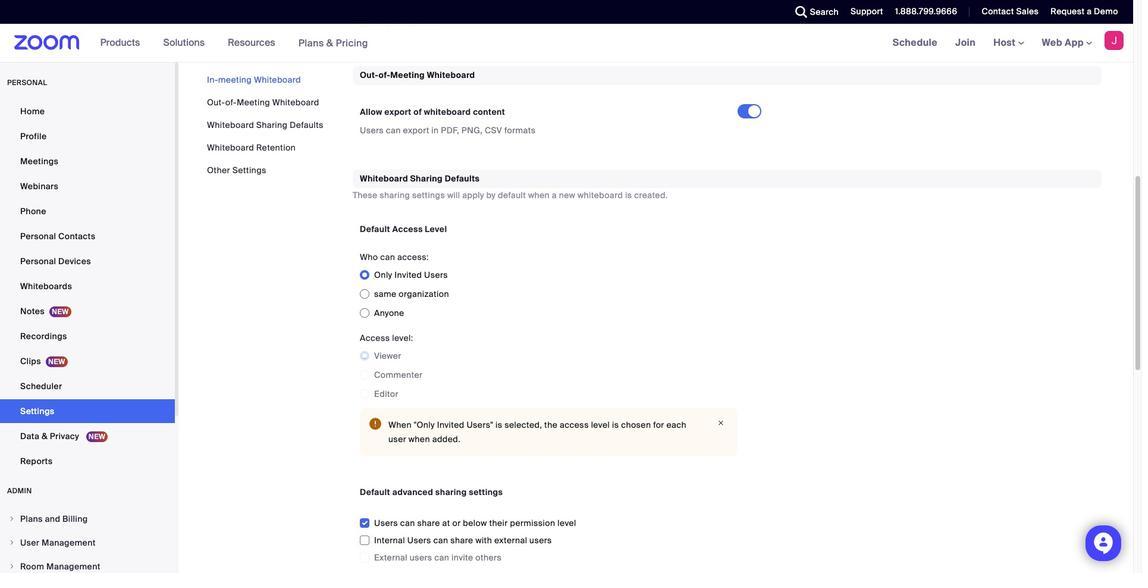 Task type: describe. For each thing, give the bounding box(es) containing it.
or
[[453, 518, 461, 529]]

room management
[[20, 561, 100, 572]]

personal contacts
[[20, 231, 95, 242]]

personal
[[7, 78, 47, 87]]

scheduler
[[20, 381, 62, 392]]

0 horizontal spatial whiteboard
[[424, 106, 471, 117]]

internal
[[374, 535, 405, 546]]

clips
[[20, 356, 41, 367]]

in-
[[207, 74, 218, 85]]

"only
[[414, 420, 435, 430]]

meetings
[[20, 156, 58, 167]]

devices
[[58, 256, 91, 267]]

all
[[374, 18, 385, 29]]

user
[[20, 537, 39, 548]]

csv
[[485, 125, 502, 136]]

1 horizontal spatial settings
[[469, 487, 503, 498]]

plans and billing
[[20, 514, 88, 524]]

invite
[[452, 552, 473, 563]]

can up external users can invite others
[[434, 535, 449, 546]]

contacts
[[58, 231, 95, 242]]

solutions
[[163, 36, 205, 49]]

can left invite at the bottom left of the page
[[435, 552, 450, 563]]

whiteboard sharing defaults element
[[353, 169, 1102, 573]]

external
[[495, 535, 528, 546]]

when inside when "only invited users" is selected, the access level is chosen for each user when added.
[[409, 434, 430, 445]]

access
[[560, 420, 589, 430]]

users inside out-of-meeting whiteboard element
[[360, 125, 384, 136]]

level for access
[[591, 420, 610, 430]]

invited inside who can access: option group
[[395, 270, 422, 280]]

added.
[[432, 434, 461, 445]]

who can access:
[[360, 252, 429, 263]]

by
[[487, 190, 496, 201]]

join link
[[947, 24, 985, 62]]

1 vertical spatial sharing
[[436, 487, 467, 498]]

0 vertical spatial export
[[385, 106, 412, 117]]

with
[[476, 535, 492, 546]]

of
[[414, 106, 422, 117]]

plans and billing menu item
[[0, 508, 175, 530]]

commenter
[[374, 370, 423, 380]]

permission
[[510, 518, 556, 529]]

these sharing settings will apply by default when a new whiteboard is created.
[[353, 190, 668, 201]]

the
[[545, 420, 558, 430]]

schedule
[[893, 36, 938, 49]]

out-of-meeting whiteboard inside out-of-meeting whiteboard element
[[360, 70, 475, 81]]

when "only invited users" is selected, the access level is chosen for each user when added. alert
[[360, 408, 738, 456]]

users up external users can invite others
[[408, 535, 431, 546]]

access:
[[398, 252, 429, 263]]

profile link
[[0, 124, 175, 148]]

notes link
[[0, 299, 175, 323]]

advanced
[[393, 487, 433, 498]]

access level:
[[360, 333, 413, 344]]

personal for personal devices
[[20, 256, 56, 267]]

menu bar containing in-meeting whiteboard
[[207, 74, 324, 176]]

editor
[[374, 389, 399, 399]]

admin menu menu
[[0, 508, 175, 573]]

billing
[[62, 514, 88, 524]]

0 horizontal spatial settings
[[412, 190, 445, 201]]

level
[[425, 224, 447, 235]]

web app button
[[1042, 36, 1093, 49]]

whiteboards
[[20, 281, 72, 292]]

settings link
[[0, 399, 175, 423]]

user management menu item
[[0, 532, 175, 554]]

pricing
[[336, 37, 368, 49]]

web app
[[1042, 36, 1084, 49]]

schedule link
[[884, 24, 947, 62]]

sales
[[1017, 6, 1039, 17]]

invited inside when "only invited users" is selected, the access level is chosen for each user when added.
[[437, 420, 465, 430]]

at
[[443, 518, 450, 529]]

1 horizontal spatial is
[[612, 420, 619, 430]]

viewer
[[374, 351, 402, 361]]

0 vertical spatial share
[[418, 518, 440, 529]]

others
[[476, 552, 502, 563]]

can for share
[[400, 518, 415, 529]]

zoom logo image
[[14, 35, 80, 50]]

0 horizontal spatial out-of-meeting whiteboard
[[207, 97, 319, 108]]

1 vertical spatial a
[[552, 190, 557, 201]]

products button
[[100, 24, 145, 62]]

1 horizontal spatial users
[[530, 535, 552, 546]]

0 vertical spatial when
[[529, 190, 550, 201]]

personal contacts link
[[0, 224, 175, 248]]

1 horizontal spatial out-
[[360, 70, 379, 81]]

1 vertical spatial whiteboard sharing defaults
[[360, 173, 480, 184]]

whiteboards link
[[0, 274, 175, 298]]

data & privacy link
[[0, 424, 175, 448]]

in-meeting whiteboard
[[207, 74, 301, 85]]

users"
[[467, 420, 494, 430]]

same
[[374, 289, 397, 299]]

when
[[389, 420, 412, 430]]

host button
[[994, 36, 1025, 49]]

management for room management
[[46, 561, 100, 572]]

reports
[[20, 456, 53, 467]]

pdf,
[[441, 125, 460, 136]]

whiteboard up whiteboard retention
[[207, 120, 254, 130]]

right image
[[8, 515, 15, 523]]

users can export in pdf, png, csv formats
[[360, 125, 536, 136]]

selected,
[[505, 420, 542, 430]]

other settings link
[[207, 165, 266, 176]]

webinars
[[20, 181, 58, 192]]

contact sales
[[982, 6, 1039, 17]]

and
[[45, 514, 60, 524]]

reports link
[[0, 449, 175, 473]]

webinars link
[[0, 174, 175, 198]]

whiteboard up whiteboard sharing defaults link
[[272, 97, 319, 108]]

participants
[[387, 18, 435, 29]]

& for pricing
[[327, 37, 333, 49]]

plans & pricing
[[299, 37, 368, 49]]

users inside who can access: option group
[[424, 270, 448, 280]]

0 horizontal spatial users
[[410, 552, 432, 563]]

scheduler link
[[0, 374, 175, 398]]

products
[[100, 36, 140, 49]]

all participants
[[374, 18, 435, 29]]

1 vertical spatial export
[[403, 125, 429, 136]]

whiteboard up allow export of whiteboard content
[[427, 70, 475, 81]]

users up internal
[[374, 518, 398, 529]]

organization
[[399, 289, 449, 299]]

will
[[448, 190, 460, 201]]

out- inside "menu bar"
[[207, 97, 225, 108]]

formats
[[505, 125, 536, 136]]

default for default advanced sharing settings
[[360, 487, 390, 498]]

0 horizontal spatial of-
[[225, 97, 237, 108]]

web
[[1042, 36, 1063, 49]]

profile picture image
[[1105, 31, 1124, 50]]



Task type: vqa. For each thing, say whether or not it's contained in the screenshot.
the My Whiteboards
no



Task type: locate. For each thing, give the bounding box(es) containing it.
can inside out-of-meeting whiteboard element
[[386, 125, 401, 136]]

who can access: option group
[[360, 266, 738, 323]]

meeting down in-meeting whiteboard
[[237, 97, 270, 108]]

profile
[[20, 131, 47, 142]]

a
[[1087, 6, 1092, 17], [552, 190, 557, 201]]

0 horizontal spatial invited
[[395, 270, 422, 280]]

export left of at the left
[[385, 106, 412, 117]]

sharing
[[256, 120, 288, 130], [410, 173, 443, 184]]

host
[[994, 36, 1019, 49]]

1 horizontal spatial when
[[529, 190, 550, 201]]

1 vertical spatial &
[[42, 431, 48, 442]]

banner containing products
[[0, 24, 1134, 62]]

default for default access level
[[360, 224, 390, 235]]

settings down whiteboard retention
[[233, 165, 266, 176]]

0 vertical spatial out-of-meeting whiteboard
[[360, 70, 475, 81]]

0 horizontal spatial plans
[[20, 514, 43, 524]]

support
[[851, 6, 884, 17]]

level:
[[392, 333, 413, 344]]

whiteboard retention
[[207, 142, 296, 153]]

whiteboard up 'out-of-meeting whiteboard' link
[[254, 74, 301, 85]]

out- down in-
[[207, 97, 225, 108]]

1 vertical spatial plans
[[20, 514, 43, 524]]

level right access
[[591, 420, 610, 430]]

0 horizontal spatial access
[[360, 333, 390, 344]]

1 vertical spatial settings
[[20, 406, 54, 417]]

invited down 'access:' on the left
[[395, 270, 422, 280]]

1 default from the top
[[360, 224, 390, 235]]

when right default
[[529, 190, 550, 201]]

settings left will
[[412, 190, 445, 201]]

1 horizontal spatial whiteboard
[[578, 190, 623, 201]]

access up the viewer
[[360, 333, 390, 344]]

external users can invite others
[[374, 552, 502, 563]]

retention
[[256, 142, 296, 153]]

right image for room management
[[8, 563, 15, 570]]

of- up allow
[[379, 70, 391, 81]]

below
[[463, 518, 487, 529]]

admin
[[7, 486, 32, 496]]

1 horizontal spatial out-of-meeting whiteboard
[[360, 70, 475, 81]]

1 horizontal spatial access
[[393, 224, 423, 235]]

0 horizontal spatial sharing
[[380, 190, 410, 201]]

0 vertical spatial invited
[[395, 270, 422, 280]]

created.
[[635, 190, 668, 201]]

menu bar
[[207, 74, 324, 176]]

phone link
[[0, 199, 175, 223]]

0 vertical spatial defaults
[[290, 120, 324, 130]]

solutions button
[[163, 24, 210, 62]]

0 vertical spatial management
[[42, 537, 96, 548]]

1 horizontal spatial a
[[1087, 6, 1092, 17]]

settings up users can share at or below their permission level
[[469, 487, 503, 498]]

new
[[559, 190, 576, 201]]

1 vertical spatial invited
[[437, 420, 465, 430]]

same organization
[[374, 289, 449, 299]]

settings down scheduler
[[20, 406, 54, 417]]

management
[[42, 537, 96, 548], [46, 561, 100, 572]]

home
[[20, 106, 45, 117]]

product information navigation
[[91, 24, 377, 62]]

data
[[20, 431, 39, 442]]

is
[[626, 190, 632, 201], [496, 420, 503, 430], [612, 420, 619, 430]]

out-of-meeting whiteboard up whiteboard sharing defaults link
[[207, 97, 319, 108]]

users can share at or below their permission level
[[374, 518, 577, 529]]

0 horizontal spatial settings
[[20, 406, 54, 417]]

1 horizontal spatial share
[[451, 535, 474, 546]]

level inside when "only invited users" is selected, the access level is chosen for each user when added.
[[591, 420, 610, 430]]

1 vertical spatial personal
[[20, 256, 56, 267]]

room management menu item
[[0, 555, 175, 573]]

can
[[386, 125, 401, 136], [380, 252, 395, 263], [400, 518, 415, 529], [434, 535, 449, 546], [435, 552, 450, 563]]

can for access:
[[380, 252, 395, 263]]

sharing up at
[[436, 487, 467, 498]]

personal up the 'whiteboards'
[[20, 256, 56, 267]]

whiteboard retention link
[[207, 142, 296, 153]]

data & privacy
[[20, 431, 81, 442]]

0 horizontal spatial when
[[409, 434, 430, 445]]

right image inside the user management menu item
[[8, 539, 15, 546]]

users
[[530, 535, 552, 546], [410, 552, 432, 563]]

apply
[[463, 190, 484, 201]]

0 horizontal spatial out-
[[207, 97, 225, 108]]

users
[[360, 125, 384, 136], [424, 270, 448, 280], [374, 518, 398, 529], [408, 535, 431, 546]]

default up who
[[360, 224, 390, 235]]

room
[[20, 561, 44, 572]]

1.888.799.9666 button
[[887, 0, 961, 24], [896, 6, 958, 17]]

1 vertical spatial out-of-meeting whiteboard
[[207, 97, 319, 108]]

defaults
[[290, 120, 324, 130], [445, 173, 480, 184]]

is left created.
[[626, 190, 632, 201]]

meeting up of at the left
[[391, 70, 425, 81]]

0 vertical spatial settings
[[412, 190, 445, 201]]

privacy
[[50, 431, 79, 442]]

can for export
[[386, 125, 401, 136]]

0 vertical spatial of-
[[379, 70, 391, 81]]

0 horizontal spatial whiteboard sharing defaults
[[207, 120, 324, 130]]

1 horizontal spatial whiteboard sharing defaults
[[360, 173, 480, 184]]

1 horizontal spatial sharing
[[436, 487, 467, 498]]

0 vertical spatial whiteboard
[[424, 106, 471, 117]]

whiteboard right "new"
[[578, 190, 623, 201]]

level for permission
[[558, 518, 577, 529]]

plans left the pricing
[[299, 37, 324, 49]]

out-
[[360, 70, 379, 81], [207, 97, 225, 108]]

0 horizontal spatial is
[[496, 420, 503, 430]]

share
[[418, 518, 440, 529], [451, 535, 474, 546]]

only invited users
[[374, 270, 448, 280]]

user management
[[20, 537, 96, 548]]

1 vertical spatial share
[[451, 535, 474, 546]]

whiteboard up "these" at left top
[[360, 173, 408, 184]]

in-meeting whiteboard link
[[207, 74, 301, 85]]

sharing down in at the top left of page
[[410, 173, 443, 184]]

1 vertical spatial level
[[558, 518, 577, 529]]

users up the 'organization'
[[424, 270, 448, 280]]

management down billing
[[42, 537, 96, 548]]

banner
[[0, 24, 1134, 62]]

a left "new"
[[552, 190, 557, 201]]

app
[[1065, 36, 1084, 49]]

0 horizontal spatial meeting
[[237, 97, 270, 108]]

1 vertical spatial access
[[360, 333, 390, 344]]

right image
[[8, 539, 15, 546], [8, 563, 15, 570]]

png,
[[462, 125, 483, 136]]

external
[[374, 552, 408, 563]]

recordings link
[[0, 324, 175, 348]]

default access level
[[360, 224, 447, 235]]

for
[[654, 420, 665, 430]]

1 personal from the top
[[20, 231, 56, 242]]

1 vertical spatial right image
[[8, 563, 15, 570]]

0 horizontal spatial sharing
[[256, 120, 288, 130]]

plans & pricing link
[[299, 37, 368, 49], [299, 37, 368, 49]]

personal menu menu
[[0, 99, 175, 474]]

access left level
[[393, 224, 423, 235]]

only
[[374, 270, 393, 280]]

users right external
[[410, 552, 432, 563]]

resources
[[228, 36, 275, 49]]

2 horizontal spatial is
[[626, 190, 632, 201]]

0 vertical spatial right image
[[8, 539, 15, 546]]

access level: option group
[[360, 347, 738, 404]]

search
[[810, 7, 839, 17]]

settings inside "menu bar"
[[233, 165, 266, 176]]

0 vertical spatial level
[[591, 420, 610, 430]]

can up internal
[[400, 518, 415, 529]]

management for user management
[[42, 537, 96, 548]]

contact sales link
[[973, 0, 1042, 24], [982, 6, 1039, 17]]

1 vertical spatial meeting
[[237, 97, 270, 108]]

right image for user management
[[8, 539, 15, 546]]

1 vertical spatial settings
[[469, 487, 503, 498]]

when down the "only
[[409, 434, 430, 445]]

out- up allow
[[360, 70, 379, 81]]

notes
[[20, 306, 45, 317]]

1 vertical spatial users
[[410, 552, 432, 563]]

0 horizontal spatial defaults
[[290, 120, 324, 130]]

share left at
[[418, 518, 440, 529]]

1.888.799.9666
[[896, 6, 958, 17]]

1 horizontal spatial defaults
[[445, 173, 480, 184]]

right image inside room management menu item
[[8, 563, 15, 570]]

0 vertical spatial meeting
[[391, 70, 425, 81]]

level right permission
[[558, 518, 577, 529]]

personal down phone
[[20, 231, 56, 242]]

of- down meeting
[[225, 97, 237, 108]]

meeting
[[218, 74, 252, 85]]

defaults up will
[[445, 173, 480, 184]]

management down the user management menu item
[[46, 561, 100, 572]]

meetings navigation
[[884, 24, 1134, 62]]

2 right image from the top
[[8, 563, 15, 570]]

1 horizontal spatial sharing
[[410, 173, 443, 184]]

1 vertical spatial when
[[409, 434, 430, 445]]

0 vertical spatial out-
[[360, 70, 379, 81]]

plans inside menu item
[[20, 514, 43, 524]]

2 personal from the top
[[20, 256, 56, 267]]

internal users can share with external users
[[374, 535, 552, 546]]

users down permission
[[530, 535, 552, 546]]

recordings
[[20, 331, 67, 342]]

personal devices link
[[0, 249, 175, 273]]

close image
[[714, 418, 729, 429]]

0 horizontal spatial &
[[42, 431, 48, 442]]

invited up added.
[[437, 420, 465, 430]]

plans for plans and billing
[[20, 514, 43, 524]]

defaults up retention
[[290, 120, 324, 130]]

plans right right icon
[[20, 514, 43, 524]]

whiteboard up other settings link at the left top of the page
[[207, 142, 254, 153]]

1 horizontal spatial of-
[[379, 70, 391, 81]]

1 vertical spatial of-
[[225, 97, 237, 108]]

access
[[393, 224, 423, 235], [360, 333, 390, 344]]

is left chosen
[[612, 420, 619, 430]]

users down allow
[[360, 125, 384, 136]]

settings inside personal menu menu
[[20, 406, 54, 417]]

personal for personal contacts
[[20, 231, 56, 242]]

1 horizontal spatial plans
[[299, 37, 324, 49]]

1 vertical spatial default
[[360, 487, 390, 498]]

whiteboard sharing defaults
[[207, 120, 324, 130], [360, 173, 480, 184]]

0 vertical spatial whiteboard sharing defaults
[[207, 120, 324, 130]]

1 vertical spatial defaults
[[445, 173, 480, 184]]

whiteboard sharing defaults link
[[207, 120, 324, 130]]

1 horizontal spatial &
[[327, 37, 333, 49]]

1 horizontal spatial level
[[591, 420, 610, 430]]

plans
[[299, 37, 324, 49], [20, 514, 43, 524]]

0 vertical spatial plans
[[299, 37, 324, 49]]

& left the pricing
[[327, 37, 333, 49]]

chosen
[[621, 420, 651, 430]]

1 horizontal spatial settings
[[233, 165, 266, 176]]

0 horizontal spatial a
[[552, 190, 557, 201]]

of-
[[379, 70, 391, 81], [225, 97, 237, 108]]

0 vertical spatial &
[[327, 37, 333, 49]]

search button
[[787, 0, 842, 24]]

2 default from the top
[[360, 487, 390, 498]]

& inside personal menu menu
[[42, 431, 48, 442]]

0 vertical spatial access
[[393, 224, 423, 235]]

phone
[[20, 206, 46, 217]]

content
[[473, 106, 505, 117]]

can up only
[[380, 252, 395, 263]]

0 horizontal spatial share
[[418, 518, 440, 529]]

& inside product information navigation
[[327, 37, 333, 49]]

right image left user
[[8, 539, 15, 546]]

settings
[[233, 165, 266, 176], [20, 406, 54, 417]]

0 horizontal spatial level
[[558, 518, 577, 529]]

&
[[327, 37, 333, 49], [42, 431, 48, 442]]

1 vertical spatial management
[[46, 561, 100, 572]]

out-of-meeting whiteboard element
[[353, 66, 1102, 150]]

export down of at the left
[[403, 125, 429, 136]]

plans inside product information navigation
[[299, 37, 324, 49]]

0 vertical spatial settings
[[233, 165, 266, 176]]

1 vertical spatial whiteboard
[[578, 190, 623, 201]]

plans for plans & pricing
[[299, 37, 324, 49]]

default
[[498, 190, 526, 201]]

0 vertical spatial sharing
[[380, 190, 410, 201]]

sharing up retention
[[256, 120, 288, 130]]

0 vertical spatial a
[[1087, 6, 1092, 17]]

0 vertical spatial sharing
[[256, 120, 288, 130]]

when
[[529, 190, 550, 201], [409, 434, 430, 445]]

1 vertical spatial out-
[[207, 97, 225, 108]]

default left advanced
[[360, 487, 390, 498]]

1 right image from the top
[[8, 539, 15, 546]]

& for privacy
[[42, 431, 48, 442]]

out-of-meeting whiteboard up of at the left
[[360, 70, 475, 81]]

0 vertical spatial default
[[360, 224, 390, 235]]

warning image
[[370, 418, 382, 430]]

0 vertical spatial personal
[[20, 231, 56, 242]]

whiteboard
[[427, 70, 475, 81], [254, 74, 301, 85], [272, 97, 319, 108], [207, 120, 254, 130], [207, 142, 254, 153], [360, 173, 408, 184]]

whiteboard up users can export in pdf, png, csv formats
[[424, 106, 471, 117]]

a left the demo
[[1087, 6, 1092, 17]]

whiteboard sharing defaults up will
[[360, 173, 480, 184]]

whiteboard sharing defaults down 'out-of-meeting whiteboard' link
[[207, 120, 324, 130]]

& right data
[[42, 431, 48, 442]]

can left in at the top left of page
[[386, 125, 401, 136]]

share up invite at the bottom left of the page
[[451, 535, 474, 546]]

1 horizontal spatial meeting
[[391, 70, 425, 81]]

is right users"
[[496, 420, 503, 430]]

0 vertical spatial users
[[530, 535, 552, 546]]

1 horizontal spatial invited
[[437, 420, 465, 430]]

1 vertical spatial sharing
[[410, 173, 443, 184]]

sharing right "these" at left top
[[380, 190, 410, 201]]

their
[[489, 518, 508, 529]]

right image left "room"
[[8, 563, 15, 570]]

user
[[389, 434, 407, 445]]



